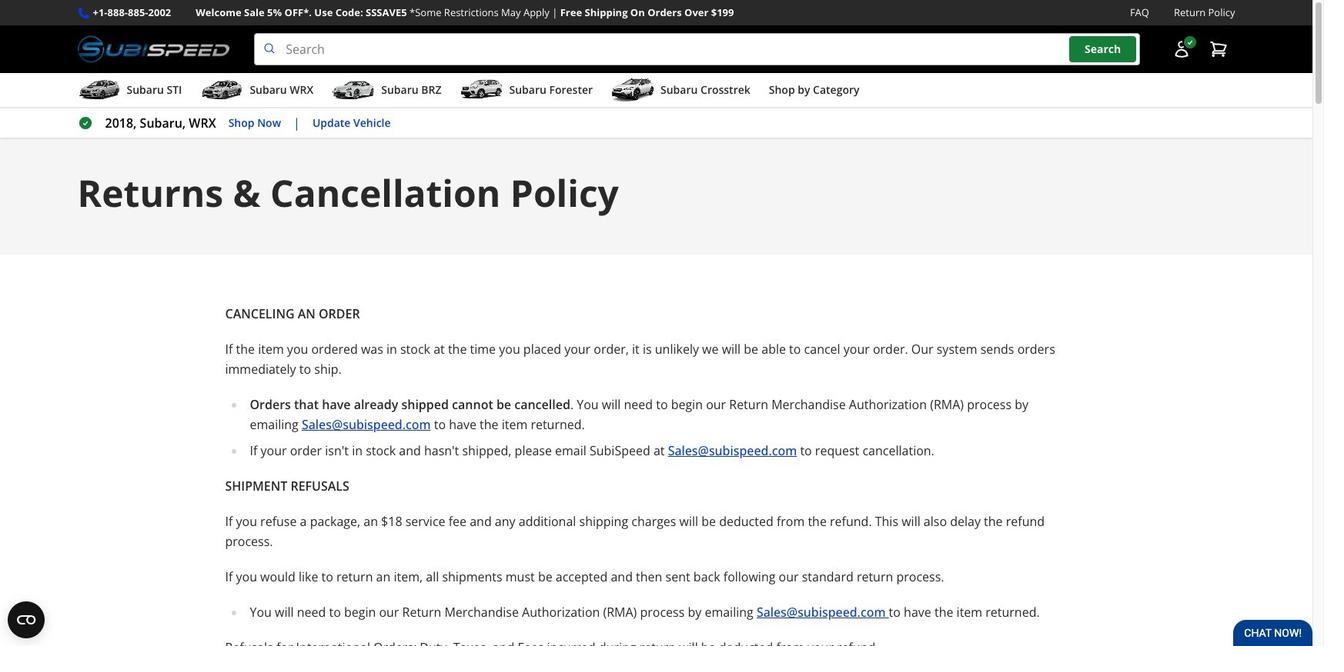 Task type: describe. For each thing, give the bounding box(es) containing it.
subispeed logo image
[[77, 33, 230, 66]]

a subaru wrx thumbnail image image
[[200, 79, 244, 102]]

a subaru crosstrek thumbnail image image
[[611, 79, 655, 102]]

search input field
[[254, 33, 1140, 66]]

open widget image
[[8, 602, 45, 639]]



Task type: vqa. For each thing, say whether or not it's contained in the screenshot.
a subaru WRX Thumbnail Image
yes



Task type: locate. For each thing, give the bounding box(es) containing it.
a subaru sti thumbnail image image
[[77, 79, 121, 102]]

a subaru forester thumbnail image image
[[460, 79, 503, 102]]

account image
[[1172, 40, 1191, 59]]

a subaru brz thumbnail image image
[[332, 79, 375, 102]]



